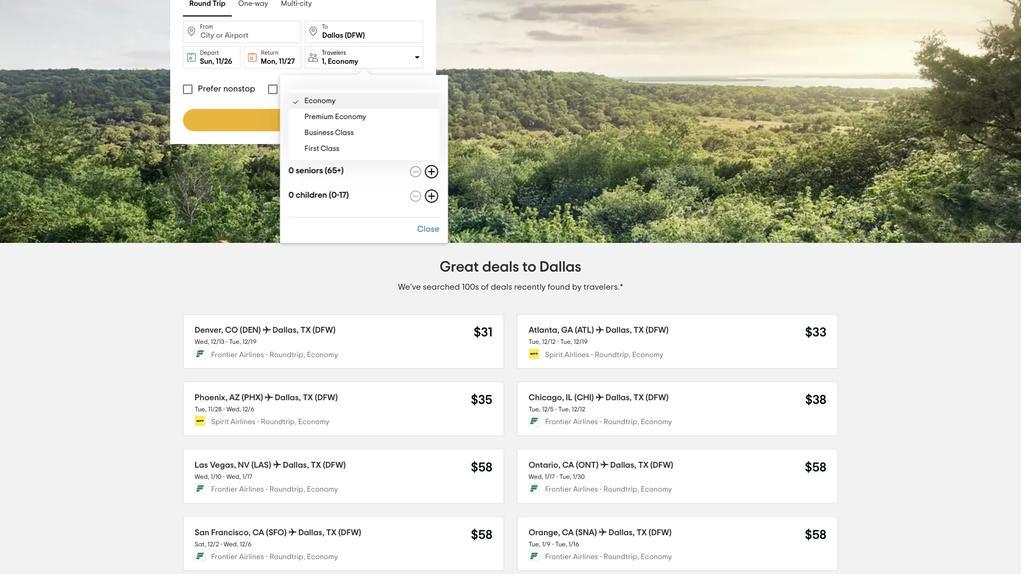 Task type: locate. For each thing, give the bounding box(es) containing it.
(18-
[[316, 142, 328, 151]]

tx for las vegas, nv (las)
[[311, 461, 321, 470]]

12/5
[[542, 407, 554, 413]]

airlines down 1/16
[[573, 554, 598, 561]]

from
[[200, 24, 213, 30]]

(dfw) for orange, ca (sna)
[[649, 528, 672, 537]]

1 vertical spatial 12/6
[[240, 541, 252, 548]]

$58 for las vegas, nv (las)
[[471, 462, 493, 474]]

frontier down tue, 12/5  - tue, 12/12
[[545, 419, 572, 426]]

1 down travelers
[[322, 58, 324, 65]]

class
[[335, 129, 354, 137], [321, 145, 340, 153]]

frontier for las
[[211, 486, 238, 494]]

(atl)
[[575, 326, 594, 335]]

airlines down 1/30
[[573, 486, 598, 494]]

wed, down las vegas, nv (las)
[[226, 474, 241, 480]]

0 vertical spatial spirit
[[545, 351, 563, 359]]

airlines for ca
[[239, 554, 264, 561]]

airlines for nv
[[239, 486, 264, 494]]

of
[[481, 283, 489, 292]]

one-
[[238, 0, 255, 8]]

12/2
[[208, 541, 219, 548]]

City or Airport text field
[[183, 21, 302, 43]]

1 horizontal spatial 1
[[322, 58, 324, 65]]

dallas, tx (dfw) for atlanta, ga (atl)
[[606, 326, 669, 335]]

0 horizontal spatial spirit airlines - roundtrip, economy
[[211, 419, 329, 426]]

travelers.*
[[584, 283, 623, 292]]

tue, 12/12  - tue, 12/19
[[529, 339, 588, 345]]

12/6 for $35
[[243, 407, 254, 413]]

1 horizontal spatial 12/12
[[572, 407, 586, 413]]

1 horizontal spatial 1/17
[[545, 474, 555, 480]]

class up the 64)
[[335, 129, 354, 137]]

1 vertical spatial spirit airlines - roundtrip, economy
[[211, 419, 329, 426]]

class down business class
[[321, 145, 340, 153]]

spirit down tue, 12/12  - tue, 12/19
[[545, 351, 563, 359]]

(phx)
[[242, 394, 263, 402]]

0 vertical spatial 12/6
[[243, 407, 254, 413]]

0 left children
[[289, 191, 294, 199]]

frontier airlines - roundtrip, economy down 1/30
[[545, 486, 672, 494]]

find flights
[[282, 116, 324, 124]]

(ont)
[[576, 461, 599, 470]]

-
[[226, 339, 228, 345], [557, 339, 559, 345], [266, 351, 268, 359], [591, 351, 593, 359], [223, 407, 225, 413], [555, 407, 557, 413], [257, 419, 259, 426], [600, 419, 602, 426], [223, 474, 225, 480], [556, 474, 558, 480], [266, 486, 268, 494], [600, 486, 602, 494], [220, 541, 222, 548], [552, 541, 554, 548], [266, 554, 268, 561], [600, 554, 602, 561]]

spirit down the tue, 11/28  - wed, 12/6
[[211, 419, 229, 426]]

tue, down chicago, il (chi)
[[558, 407, 570, 413]]

ca up 1/16
[[562, 528, 574, 537]]

(dfw) for denver, co (den)
[[313, 326, 336, 335]]

tx for phoenix, az (phx)
[[303, 394, 313, 402]]

12/13
[[211, 339, 224, 345]]

dallas, tx (dfw) for las vegas, nv (las)
[[283, 461, 346, 470]]

0 horizontal spatial spirit
[[211, 419, 229, 426]]

12/12 down atlanta,
[[542, 339, 556, 345]]

frontier down sat, 12/2  - wed, 12/6
[[211, 554, 238, 561]]

flights
[[300, 116, 324, 124]]

1 12/19 from the left
[[242, 339, 257, 345]]

dallas, for ontario, ca (ont)
[[610, 461, 636, 470]]

2 12/19 from the left
[[574, 339, 588, 345]]

(chi)
[[575, 394, 594, 402]]

frontier
[[211, 351, 238, 359], [545, 419, 572, 426], [211, 486, 238, 494], [545, 486, 572, 494], [211, 554, 238, 561], [545, 554, 572, 561]]

deals right of
[[491, 283, 512, 292]]

frontier airlines - roundtrip, economy down (sna)
[[545, 554, 672, 561]]

ca up 1/30
[[562, 461, 574, 470]]

(sfo)
[[266, 528, 287, 537]]

0 horizontal spatial 1
[[289, 142, 292, 151]]

dallas, right (atl) at the bottom right of the page
[[606, 326, 632, 335]]

deals up the we've searched 100s of deals recently found by travelers.*
[[482, 260, 519, 274]]

12/6 down the san francisco, ca (sfo)
[[240, 541, 252, 548]]

0 horizontal spatial 12/12
[[542, 339, 556, 345]]

tx for san francisco, ca (sfo)
[[326, 528, 337, 537]]

0
[[289, 167, 294, 175], [289, 191, 294, 199]]

12/19 down (den)
[[242, 339, 257, 345]]

spirit for $33
[[545, 351, 563, 359]]

1 0 from the top
[[289, 167, 294, 175]]

business
[[305, 129, 334, 137]]

tue, 11/28  - wed, 12/6
[[195, 407, 254, 413]]

deals
[[482, 260, 519, 274], [491, 283, 512, 292]]

0 vertical spatial 0
[[289, 167, 294, 175]]

0 vertical spatial deals
[[482, 260, 519, 274]]

1 horizontal spatial spirit
[[545, 351, 563, 359]]

12/12 down (chi)
[[572, 407, 586, 413]]

1 vertical spatial 0
[[289, 191, 294, 199]]

frontier airlines - roundtrip, economy down (las) on the bottom
[[211, 486, 338, 494]]

spirit airlines - roundtrip, economy for $33
[[545, 351, 663, 359]]

first class
[[305, 145, 340, 153]]

wed, down las
[[195, 474, 209, 480]]

way
[[255, 0, 268, 8]]

airlines down nv
[[239, 486, 264, 494]]

0 vertical spatial class
[[335, 129, 354, 137]]

airlines for (chi)
[[573, 419, 598, 426]]

airlines down (chi)
[[573, 419, 598, 426]]

airlines down (den)
[[239, 351, 264, 359]]

dallas, tx (dfw) for san francisco, ca (sfo)
[[298, 528, 361, 537]]

frontier airlines - roundtrip, economy for orange, ca (sna)
[[545, 554, 672, 561]]

0 vertical spatial 1
[[322, 58, 324, 65]]

1 left the adult
[[289, 142, 292, 151]]

include
[[283, 85, 312, 93]]

0 seniors (65+)
[[289, 167, 344, 175]]

$38
[[805, 394, 827, 407]]

tue,
[[229, 339, 241, 345], [529, 339, 541, 345], [560, 339, 572, 345], [195, 407, 207, 413], [529, 407, 541, 413], [558, 407, 570, 413], [560, 474, 572, 480], [529, 541, 541, 548], [555, 541, 567, 548]]

roundtrip, for las vegas, nv (las)
[[270, 486, 305, 494]]

wed, down the francisco,
[[224, 541, 238, 548]]

1 vertical spatial class
[[321, 145, 340, 153]]

include nearby airports
[[283, 85, 375, 93]]

depart
[[200, 50, 219, 56]]

$58 for ontario, ca (ont)
[[805, 462, 827, 474]]

$33
[[805, 327, 827, 339]]

tx
[[301, 326, 311, 335], [634, 326, 644, 335], [303, 394, 313, 402], [634, 394, 644, 402], [311, 461, 321, 470], [638, 461, 649, 470], [326, 528, 337, 537], [637, 528, 647, 537]]

2 0 from the top
[[289, 191, 294, 199]]

wed, down denver,
[[195, 339, 209, 345]]

1
[[322, 58, 324, 65], [289, 142, 292, 151]]

dallas, right (chi)
[[606, 394, 632, 402]]

frontier airlines - roundtrip, economy down (den)
[[211, 351, 338, 359]]

dallas, tx (dfw) for orange, ca (sna)
[[609, 528, 672, 537]]

,
[[324, 58, 326, 65]]

roundtrip, for atlanta, ga (atl)
[[595, 351, 631, 359]]

0 left the seniors
[[289, 167, 294, 175]]

frontier down wed, 1/17  - tue, 1/30
[[545, 486, 572, 494]]

tue, left 12/5 at the bottom right
[[529, 407, 541, 413]]

dallas, right (ont)
[[610, 461, 636, 470]]

frontier airlines - roundtrip, economy down (chi)
[[545, 419, 672, 426]]

(0-
[[329, 191, 339, 199]]

1/17 down ontario,
[[545, 474, 555, 480]]

trip
[[213, 0, 226, 8]]

(dfw) for las vegas, nv (las)
[[323, 461, 346, 470]]

recently
[[514, 283, 546, 292]]

dallas, for san francisco, ca (sfo)
[[298, 528, 324, 537]]

tx for denver, co (den)
[[301, 326, 311, 335]]

dallas,
[[273, 326, 299, 335], [606, 326, 632, 335], [275, 394, 301, 402], [606, 394, 632, 402], [283, 461, 309, 470], [610, 461, 636, 470], [298, 528, 324, 537], [609, 528, 635, 537]]

tue, down atlanta,
[[529, 339, 541, 345]]

dallas, right (sna)
[[609, 528, 635, 537]]

spirit airlines - roundtrip, economy down (atl) at the bottom right of the page
[[545, 351, 663, 359]]

frontier for san
[[211, 554, 238, 561]]

frontier down wed, 1/10  - wed, 1/17
[[211, 486, 238, 494]]

frontier down wed, 12/13  - tue, 12/19
[[211, 351, 238, 359]]

airlines down the san francisco, ca (sfo)
[[239, 554, 264, 561]]

0 vertical spatial 12/12
[[542, 339, 556, 345]]

dallas, for atlanta, ga (atl)
[[606, 326, 632, 335]]

travelers 1 , economy
[[322, 50, 358, 65]]

dallas, for orange, ca (sna)
[[609, 528, 635, 537]]

dallas, for phoenix, az (phx)
[[275, 394, 301, 402]]

airlines down tue, 12/12  - tue, 12/19
[[565, 351, 590, 359]]

airlines down the tue, 11/28  - wed, 12/6
[[231, 419, 255, 426]]

dallas, right (sfo)
[[298, 528, 324, 537]]

dallas, for denver, co (den)
[[273, 326, 299, 335]]

frontier airlines - roundtrip, economy
[[211, 351, 338, 359], [545, 419, 672, 426], [211, 486, 338, 494], [545, 486, 672, 494], [211, 554, 338, 561], [545, 554, 672, 561]]

(dfw) for san francisco, ca (sfo)
[[338, 528, 361, 537]]

chicago,
[[529, 394, 564, 402]]

(las)
[[251, 461, 271, 470]]

12/12
[[542, 339, 556, 345], [572, 407, 586, 413]]

0 horizontal spatial 12/19
[[242, 339, 257, 345]]

spirit airlines - roundtrip, economy down (phx)
[[211, 419, 329, 426]]

1/17
[[242, 474, 252, 480], [545, 474, 555, 480]]

airlines for (phx)
[[231, 419, 255, 426]]

roundtrip, for ontario, ca (ont)
[[604, 486, 639, 494]]

0 vertical spatial spirit airlines - roundtrip, economy
[[545, 351, 663, 359]]

frontier down tue, 1/9  - tue, 1/16
[[545, 554, 572, 561]]

dallas, for las vegas, nv (las)
[[283, 461, 309, 470]]

class for business class
[[335, 129, 354, 137]]

1/17 down nv
[[242, 474, 252, 480]]

12/19 down (atl) at the bottom right of the page
[[574, 339, 588, 345]]

$58 for orange, ca (sna)
[[805, 529, 827, 542]]

las vegas, nv (las)
[[195, 461, 271, 470]]

airlines for (ont)
[[573, 486, 598, 494]]

we've searched 100s of deals recently found by travelers.*
[[398, 283, 623, 292]]

roundtrip, for denver, co (den)
[[270, 351, 305, 359]]

co
[[225, 326, 238, 335]]

ca for orange,
[[562, 528, 574, 537]]

0 for 0 children (0-17)
[[289, 191, 294, 199]]

roundtrip, for orange, ca (sna)
[[604, 554, 639, 561]]

adult
[[293, 142, 314, 151]]

12/19 for $31
[[242, 339, 257, 345]]

frontier for denver,
[[211, 351, 238, 359]]

1 horizontal spatial spirit airlines - roundtrip, economy
[[545, 351, 663, 359]]

12/6 down (phx)
[[243, 407, 254, 413]]

spirit
[[545, 351, 563, 359], [211, 419, 229, 426]]

spirit for $35
[[211, 419, 229, 426]]

spirit airlines - roundtrip, economy
[[545, 351, 663, 359], [211, 419, 329, 426]]

1/16
[[569, 541, 580, 548]]

premium
[[305, 113, 334, 121]]

dallas, right (phx)
[[275, 394, 301, 402]]

0 horizontal spatial 1/17
[[242, 474, 252, 480]]

1 vertical spatial spirit
[[211, 419, 229, 426]]

dallas, right (las) on the bottom
[[283, 461, 309, 470]]

frontier airlines - roundtrip, economy down (sfo)
[[211, 554, 338, 561]]

12/19
[[242, 339, 257, 345], [574, 339, 588, 345]]

dallas
[[540, 260, 582, 274]]

1 horizontal spatial 12/19
[[574, 339, 588, 345]]

business class
[[305, 129, 354, 137]]

dallas, right (den)
[[273, 326, 299, 335]]

airlines
[[239, 351, 264, 359], [565, 351, 590, 359], [231, 419, 255, 426], [573, 419, 598, 426], [239, 486, 264, 494], [573, 486, 598, 494], [239, 554, 264, 561], [573, 554, 598, 561]]

0 children (0-17)
[[289, 191, 349, 199]]



Task type: describe. For each thing, give the bounding box(es) containing it.
tue, down 'ga'
[[560, 339, 572, 345]]

wed, down az
[[226, 407, 241, 413]]

(den)
[[240, 326, 261, 335]]

$58 for san francisco, ca (sfo)
[[471, 529, 493, 542]]

tx for chicago, il (chi)
[[634, 394, 644, 402]]

spirit airlines - roundtrip, economy for $35
[[211, 419, 329, 426]]

$31
[[474, 327, 493, 339]]

one-way
[[238, 0, 268, 8]]

searched
[[423, 283, 460, 292]]

tue, down orange, ca (sna)
[[555, 541, 567, 548]]

tue, 12/5  - tue, 12/12
[[529, 407, 586, 413]]

$35
[[471, 394, 493, 407]]

frontier airlines - roundtrip, economy for ontario, ca (ont)
[[545, 486, 672, 494]]

las
[[195, 461, 208, 470]]

dallas, tx (dfw) for chicago, il (chi)
[[606, 394, 669, 402]]

tx for orange, ca (sna)
[[637, 528, 647, 537]]

wed, 1/17  - tue, 1/30
[[529, 474, 585, 480]]

ca for ontario,
[[562, 461, 574, 470]]

11/28
[[208, 407, 222, 413]]

1/9
[[542, 541, 551, 548]]

airlines for (den)
[[239, 351, 264, 359]]

11/27
[[279, 58, 295, 65]]

sun,
[[200, 58, 214, 65]]

wed, 1/10  - wed, 1/17
[[195, 474, 252, 480]]

(65+)
[[325, 167, 344, 175]]

ontario,
[[529, 461, 561, 470]]

multi-city
[[281, 0, 312, 8]]

tue, down ontario, ca (ont)
[[560, 474, 572, 480]]

roundtrip, for phoenix, az (phx)
[[261, 419, 297, 426]]

dallas, tx (dfw) for denver, co (den)
[[273, 326, 336, 335]]

1/30
[[573, 474, 585, 480]]

sat,
[[195, 541, 206, 548]]

francisco,
[[211, 528, 251, 537]]

chicago, il (chi)
[[529, 394, 594, 402]]

ontario, ca (ont)
[[529, 461, 599, 470]]

1 vertical spatial 1
[[289, 142, 292, 151]]

san
[[195, 528, 209, 537]]

return
[[261, 50, 279, 56]]

class for first class
[[321, 145, 340, 153]]

frontier for chicago,
[[545, 419, 572, 426]]

economy inside the travelers 1 , economy
[[328, 58, 358, 65]]

frontier airlines - roundtrip, economy for san francisco, ca (sfo)
[[211, 554, 338, 561]]

travelers
[[322, 50, 346, 56]]

1 vertical spatial deals
[[491, 283, 512, 292]]

close
[[417, 225, 440, 234]]

dallas, tx (dfw) for phoenix, az (phx)
[[275, 394, 338, 402]]

(dfw) for atlanta, ga (atl)
[[646, 326, 669, 335]]

tue, left 1/9
[[529, 541, 541, 548]]

1 adult (18-64)
[[289, 142, 340, 151]]

premium economy
[[305, 113, 366, 121]]

first
[[305, 145, 319, 153]]

12/6 for $58
[[240, 541, 252, 548]]

we've
[[398, 283, 421, 292]]

wed, 12/13  - tue, 12/19
[[195, 339, 257, 345]]

roundtrip, for chicago, il (chi)
[[604, 419, 639, 426]]

roundtrip, for san francisco, ca (sfo)
[[270, 554, 305, 561]]

nv
[[238, 461, 250, 470]]

orange,
[[529, 528, 560, 537]]

tx for atlanta, ga (atl)
[[634, 326, 644, 335]]

tue, 1/9  - tue, 1/16
[[529, 541, 580, 548]]

vegas,
[[210, 461, 236, 470]]

found
[[548, 283, 570, 292]]

phoenix,
[[195, 394, 227, 402]]

sat, 12/2  - wed, 12/6
[[195, 541, 252, 548]]

1/10
[[211, 474, 222, 480]]

frontier for ontario,
[[545, 486, 572, 494]]

seniors
[[296, 167, 323, 175]]

dallas, for chicago, il (chi)
[[606, 394, 632, 402]]

denver,
[[195, 326, 223, 335]]

round trip
[[189, 0, 226, 8]]

(dfw) for phoenix, az (phx)
[[315, 394, 338, 402]]

1 inside the travelers 1 , economy
[[322, 58, 324, 65]]

(dfw) for chicago, il (chi)
[[646, 394, 669, 402]]

frontier airlines - roundtrip, economy for denver, co (den)
[[211, 351, 338, 359]]

64)
[[328, 142, 340, 151]]

2 1/17 from the left
[[545, 474, 555, 480]]

frontier for orange,
[[545, 554, 572, 561]]

find flights button
[[183, 109, 423, 131]]

1 vertical spatial 12/12
[[572, 407, 586, 413]]

return mon, 11/27
[[261, 50, 295, 65]]

prefer
[[198, 85, 221, 93]]

airlines for (sna)
[[573, 554, 598, 561]]

airports
[[343, 85, 375, 93]]

dallas, tx (dfw) for ontario, ca (ont)
[[610, 461, 673, 470]]

nearby
[[314, 85, 342, 93]]

to
[[322, 24, 328, 30]]

find
[[282, 116, 299, 124]]

airlines for (atl)
[[565, 351, 590, 359]]

ca left (sfo)
[[253, 528, 264, 537]]

great
[[440, 260, 479, 274]]

depart sun, 11/26
[[200, 50, 232, 65]]

(dfw) for ontario, ca (ont)
[[650, 461, 673, 470]]

tue, down co
[[229, 339, 241, 345]]

denver, co (den)
[[195, 326, 261, 335]]

great deals to dallas
[[440, 260, 582, 274]]

frontier airlines - roundtrip, economy for las vegas, nv (las)
[[211, 486, 338, 494]]

12/19 for $33
[[574, 339, 588, 345]]

round
[[189, 0, 211, 8]]

wed, down ontario,
[[529, 474, 543, 480]]

prefer nonstop
[[198, 85, 255, 93]]

il
[[566, 394, 573, 402]]

atlanta, ga (atl)
[[529, 326, 594, 335]]

az
[[229, 394, 240, 402]]

City or Airport text field
[[305, 21, 423, 43]]

mon,
[[261, 58, 277, 65]]

(sna)
[[576, 528, 597, 537]]

orange, ca (sna)
[[529, 528, 597, 537]]

to
[[522, 260, 536, 274]]

city
[[300, 0, 312, 8]]

frontier airlines - roundtrip, economy for chicago, il (chi)
[[545, 419, 672, 426]]

phoenix, az (phx)
[[195, 394, 263, 402]]

0 for 0 seniors (65+)
[[289, 167, 294, 175]]

1 1/17 from the left
[[242, 474, 252, 480]]

tue, left 11/28 on the left of page
[[195, 407, 207, 413]]

100s
[[462, 283, 479, 292]]

multi-
[[281, 0, 300, 8]]

17)
[[339, 191, 349, 199]]

tx for ontario, ca (ont)
[[638, 461, 649, 470]]

ga
[[561, 326, 573, 335]]



Task type: vqa. For each thing, say whether or not it's contained in the screenshot.
Las Vegas, NV (LAS) TX
yes



